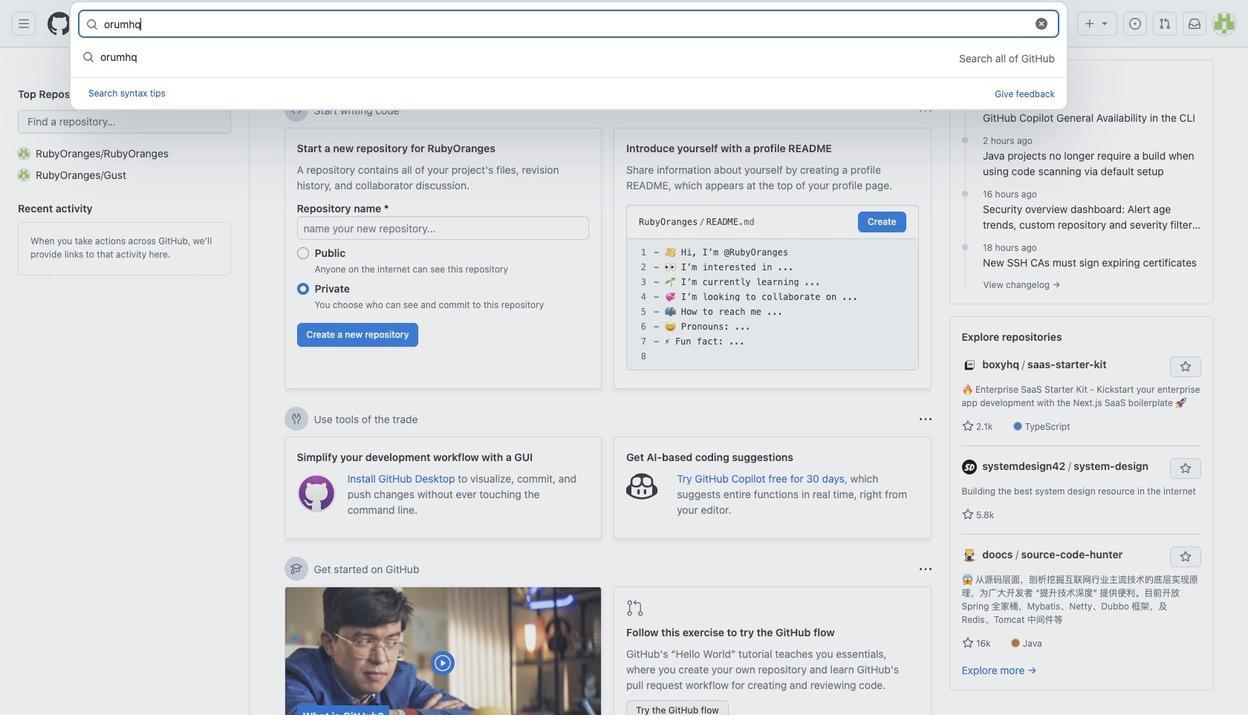 Task type: vqa. For each thing, say whether or not it's contained in the screenshot.
Description "text box"
no



Task type: locate. For each thing, give the bounding box(es) containing it.
why am i seeing this? image
[[920, 104, 932, 116]]

github desktop image
[[297, 474, 336, 513]]

None radio
[[297, 248, 309, 259], [297, 283, 309, 295], [297, 248, 309, 259], [297, 283, 309, 295]]

star image up @doocs profile image
[[962, 509, 974, 521]]

2 star this repository image from the top
[[1180, 552, 1192, 563]]

1 star this repository image from the top
[[1180, 463, 1192, 475]]

1 dot fill image from the top
[[960, 97, 971, 109]]

none submit inside introduce yourself with a profile readme element
[[858, 212, 906, 233]]

rubyoranges image
[[18, 148, 30, 159]]

dot fill image
[[960, 97, 971, 109], [960, 135, 971, 146], [960, 188, 971, 200]]

1 vertical spatial dot fill image
[[960, 135, 971, 146]]

star image
[[962, 421, 974, 433], [962, 509, 974, 521]]

explore element
[[950, 59, 1214, 716]]

what is github? image
[[285, 588, 601, 716]]

star this repository image
[[1180, 463, 1192, 475], [1180, 552, 1192, 563]]

0 vertical spatial star image
[[962, 421, 974, 433]]

why am i seeing this? image for try the github flow element
[[920, 564, 932, 576]]

0 vertical spatial star this repository image
[[1180, 463, 1192, 475]]

issue opened image
[[1130, 18, 1142, 30]]

1 why am i seeing this? image from the top
[[920, 414, 932, 426]]

star this repository image for @systemdesign42 profile icon
[[1180, 463, 1192, 475]]

2 why am i seeing this? image from the top
[[920, 564, 932, 576]]

star image for '@boxyhq profile' "image"
[[962, 421, 974, 433]]

git pull request image
[[1160, 18, 1171, 30]]

play image
[[434, 655, 452, 673]]

filter image
[[858, 67, 870, 79]]

2 vertical spatial dot fill image
[[960, 188, 971, 200]]

1 vertical spatial star image
[[962, 509, 974, 521]]

dialog
[[70, 1, 1068, 110]]

mortar board image
[[290, 563, 302, 575]]

git pull request image
[[627, 600, 644, 618]]

what is github? element
[[284, 587, 602, 716]]

gust image
[[18, 169, 30, 181]]

0 vertical spatial dot fill image
[[960, 97, 971, 109]]

tools image
[[290, 413, 302, 425]]

1 vertical spatial why am i seeing this? image
[[920, 564, 932, 576]]

1 vertical spatial star this repository image
[[1180, 552, 1192, 563]]

star image up @systemdesign42 profile icon
[[962, 421, 974, 433]]

None submit
[[858, 212, 906, 233]]

dot fill image
[[960, 242, 971, 253]]

1 star image from the top
[[962, 421, 974, 433]]

0 vertical spatial why am i seeing this? image
[[920, 414, 932, 426]]

2 star image from the top
[[962, 509, 974, 521]]

@doocs profile image
[[962, 549, 977, 564]]

why am i seeing this? image
[[920, 414, 932, 426], [920, 564, 932, 576]]

None text field
[[104, 12, 1026, 36]]



Task type: describe. For each thing, give the bounding box(es) containing it.
3 dot fill image from the top
[[960, 188, 971, 200]]

start a new repository element
[[284, 128, 602, 389]]

star image for @systemdesign42 profile icon
[[962, 509, 974, 521]]

simplify your development workflow with a gui element
[[284, 437, 602, 540]]

code image
[[290, 104, 302, 116]]

@boxyhq profile image
[[962, 358, 977, 373]]

notifications image
[[1189, 18, 1201, 30]]

why am i seeing this? image for get ai-based coding suggestions element
[[920, 414, 932, 426]]

get ai-based coding suggestions element
[[614, 437, 932, 540]]

homepage image
[[48, 12, 71, 36]]

name your new repository... text field
[[297, 216, 589, 240]]

introduce yourself with a profile readme element
[[614, 128, 932, 389]]

Top Repositories search field
[[18, 110, 231, 134]]

plus image
[[1084, 18, 1096, 30]]

Find a repository… text field
[[18, 110, 231, 134]]

star image
[[962, 638, 974, 650]]

explore repositories navigation
[[950, 317, 1214, 691]]

command palette image
[[1041, 18, 1053, 30]]

try the github flow element
[[614, 587, 932, 716]]

star this repository image for @doocs profile image
[[1180, 552, 1192, 563]]

@systemdesign42 profile image
[[962, 460, 977, 475]]

triangle down image
[[1099, 17, 1111, 29]]

2 dot fill image from the top
[[960, 135, 971, 146]]

star this repository image
[[1180, 361, 1192, 373]]



